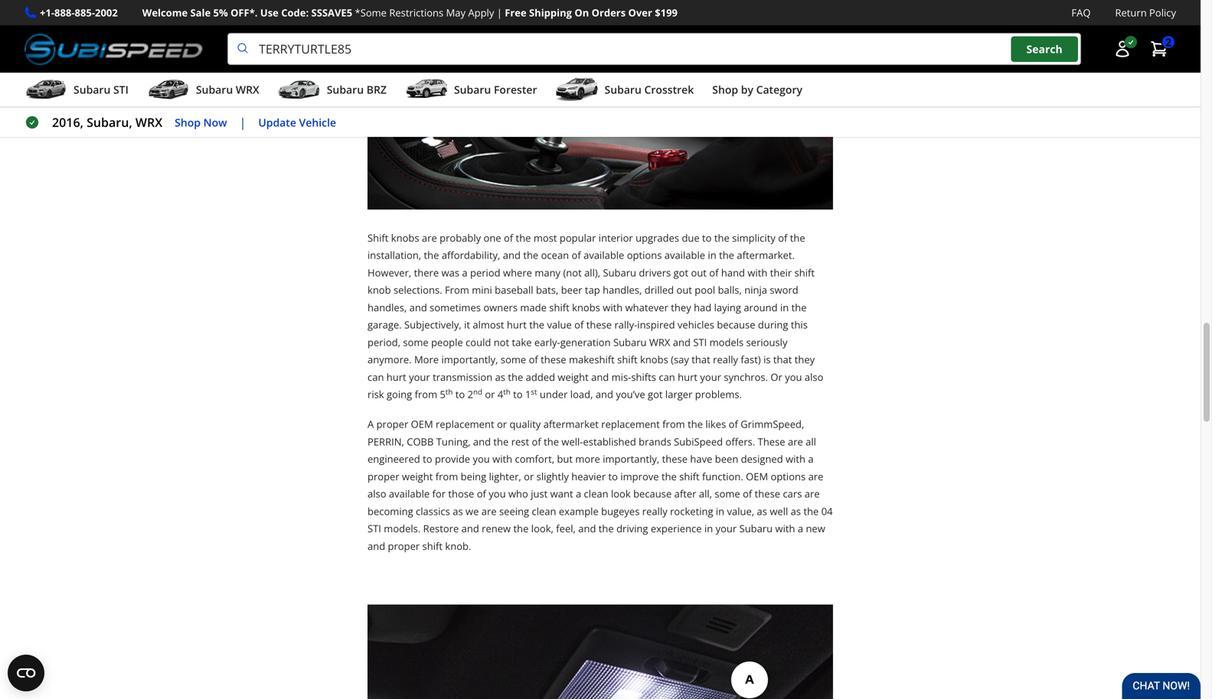 Task type: describe. For each thing, give the bounding box(es) containing it.
one
[[484, 231, 501, 245]]

and down example
[[578, 522, 596, 536]]

update vehicle button
[[258, 114, 336, 131]]

really inside shift knobs are probably one of the most popular interior upgrades due to the simplicity of the installation, the affordability, and the ocean of available options available in the aftermarket. however, there was a period where many (not all), subaru drivers got out of hand with their shift knob selections. from mini baseball bats, beer tap handles, drilled out pool balls, ninja sword handles, and sometimes owners made shift knobs with whatever they had laying around in the garage. subjectively, it almost hurt the value of these rally-inspired vehicles because during this period, some people could not take early-generation subaru wrx and sti models seriously anymore. more importantly, some of these makeshift shift knobs (say that really fast) is that they can hurt your transmission as the added weight and mis-shifts can hurt your synchros. or you also risk going from 5
[[713, 353, 738, 367]]

but
[[557, 453, 573, 466]]

seriously
[[746, 336, 788, 350]]

many
[[535, 266, 561, 280]]

2 th from the left
[[503, 387, 511, 397]]

0 horizontal spatial handles,
[[368, 301, 407, 315]]

the down made
[[529, 318, 545, 332]]

0 vertical spatial handles,
[[603, 283, 642, 297]]

look,
[[531, 522, 554, 536]]

1 horizontal spatial knobs
[[572, 301, 600, 315]]

0 horizontal spatial they
[[671, 301, 691, 315]]

problems.
[[695, 388, 742, 402]]

of right "rest" at the bottom left of the page
[[532, 435, 541, 449]]

the up subispeed
[[688, 418, 703, 432]]

subaru up now
[[196, 82, 233, 97]]

makeshift
[[569, 353, 615, 367]]

search
[[1027, 42, 1063, 56]]

baseball
[[495, 283, 533, 297]]

just
[[531, 488, 548, 501]]

to down the cobb
[[423, 453, 432, 466]]

inspired
[[637, 318, 675, 332]]

the up hand
[[719, 249, 734, 262]]

of left hand
[[709, 266, 719, 280]]

1
[[525, 388, 531, 402]]

in down rocketing
[[704, 522, 713, 536]]

during
[[758, 318, 788, 332]]

a subaru wrx thumbnail image image
[[147, 78, 190, 101]]

interior
[[599, 231, 633, 245]]

2 vertical spatial or
[[524, 470, 534, 484]]

the up 'aftermarket.'
[[790, 231, 805, 245]]

shop now link
[[175, 114, 227, 131]]

weight inside shift knobs are probably one of the most popular interior upgrades due to the simplicity of the installation, the affordability, and the ocean of available options available in the aftermarket. however, there was a period where many (not all), subaru drivers got out of hand with their shift knob selections. from mini baseball bats, beer tap handles, drilled out pool balls, ninja sword handles, and sometimes owners made shift knobs with whatever they had laying around in the garage. subjectively, it almost hurt the value of these rally-inspired vehicles because during this period, some people could not take early-generation subaru wrx and sti models seriously anymore. more importantly, some of these makeshift shift knobs (say that really fast) is that they can hurt your transmission as the added weight and mis-shifts can hurt your synchros. or you also risk going from 5
[[558, 371, 589, 384]]

a left new
[[798, 522, 803, 536]]

options inside a proper oem replacement or quality aftermarket replacement from the likes of grimmspeed, perrin, cobb tuning, and the rest of the well-established brands subispeed offers. these are all engineered to provide you with comfort, but more importantly, these have been designed with a proper weight from being lighter, or slightly heavier to improve the shift function. oem options are also available for those of you who just want a clean look because after all, some of these cars are becoming classics as we are seeing clean example bugeyes really rocketing in value, as well as the 04 sti models. restore and renew the look, feel, and the driving experience in your subaru with a new and proper shift knob.
[[771, 470, 806, 484]]

are left all
[[788, 435, 803, 449]]

or
[[771, 371, 782, 384]]

shop for shop now
[[175, 115, 201, 130]]

or for replacement
[[497, 418, 507, 432]]

bats,
[[536, 283, 558, 297]]

hand
[[721, 266, 745, 280]]

risk
[[368, 388, 384, 402]]

tap
[[585, 283, 600, 297]]

free
[[505, 6, 527, 20]]

with down well
[[775, 522, 795, 536]]

subispeed logo image
[[25, 33, 203, 65]]

around
[[744, 301, 778, 315]]

1 horizontal spatial available
[[584, 249, 624, 262]]

and up where
[[503, 249, 521, 262]]

was
[[441, 266, 459, 280]]

balls,
[[718, 283, 742, 297]]

drivers
[[639, 266, 671, 280]]

a subaru forester thumbnail image image
[[405, 78, 448, 101]]

some inside a proper oem replacement or quality aftermarket replacement from the likes of grimmspeed, perrin, cobb tuning, and the rest of the well-established brands subispeed offers. these are all engineered to provide you with comfort, but more importantly, these have been designed with a proper weight from being lighter, or slightly heavier to improve the shift function. oem options are also available for those of you who just want a clean look because after all, some of these cars are becoming classics as we are seeing clean example bugeyes really rocketing in value, as well as the 04 sti models. restore and renew the look, feel, and the driving experience in your subaru with a new and proper shift knob.
[[715, 488, 740, 501]]

anymore.
[[368, 353, 412, 367]]

subaru left forester
[[454, 82, 491, 97]]

available inside a proper oem replacement or quality aftermarket replacement from the likes of grimmspeed, perrin, cobb tuning, and the rest of the well-established brands subispeed offers. these are all engineered to provide you with comfort, but more importantly, these have been designed with a proper weight from being lighter, or slightly heavier to improve the shift function. oem options are also available for those of you who just want a clean look because after all, some of these cars are becoming classics as we are seeing clean example bugeyes really rocketing in value, as well as the 04 sti models. restore and renew the look, feel, and the driving experience in your subaru with a new and proper shift knob.
[[389, 488, 430, 501]]

faq
[[1072, 6, 1091, 20]]

4
[[498, 388, 503, 402]]

th to 2 nd or 4 th to 1 st under load, and you've got larger problems.
[[446, 387, 742, 402]]

the right "due"
[[714, 231, 730, 245]]

mis-
[[612, 371, 631, 384]]

a down all
[[808, 453, 814, 466]]

the down bugeyes
[[599, 522, 614, 536]]

garage.
[[368, 318, 402, 332]]

because inside shift knobs are probably one of the most popular interior upgrades due to the simplicity of the installation, the affordability, and the ocean of available options available in the aftermarket. however, there was a period where many (not all), subaru drivers got out of hand with their shift knob selections. from mini baseball bats, beer tap handles, drilled out pool balls, ninja sword handles, and sometimes owners made shift knobs with whatever they had laying around in the garage. subjectively, it almost hurt the value of these rally-inspired vehicles because during this period, some people could not take early-generation subaru wrx and sti models seriously anymore. more importantly, some of these makeshift shift knobs (say that really fast) is that they can hurt your transmission as the added weight and mis-shifts can hurt your synchros. or you also risk going from 5
[[717, 318, 755, 332]]

shift up after
[[679, 470, 700, 484]]

fast)
[[741, 353, 761, 367]]

+1-888-885-2002
[[40, 6, 118, 20]]

shop by category button
[[712, 76, 803, 107]]

are down all
[[808, 470, 824, 484]]

the left 04
[[804, 505, 819, 519]]

1 vertical spatial out
[[677, 283, 692, 297]]

these up well
[[755, 488, 780, 501]]

in up pool
[[708, 249, 717, 262]]

with right designed
[[786, 453, 806, 466]]

rocketing
[[670, 505, 713, 519]]

shift down restore
[[422, 540, 443, 554]]

category
[[756, 82, 803, 97]]

where
[[503, 266, 532, 280]]

and down models.
[[368, 540, 385, 554]]

a right want
[[576, 488, 581, 501]]

the left "rest" at the bottom left of the page
[[493, 435, 509, 449]]

2 horizontal spatial available
[[665, 249, 705, 262]]

return policy
[[1115, 6, 1176, 20]]

importantly, inside a proper oem replacement or quality aftermarket replacement from the likes of grimmspeed, perrin, cobb tuning, and the rest of the well-established brands subispeed offers. these are all engineered to provide you with comfort, but more importantly, these have been designed with a proper weight from being lighter, or slightly heavier to improve the shift function. oem options are also available for those of you who just want a clean look because after all, some of these cars are becoming classics as we are seeing clean example bugeyes really rocketing in value, as well as the 04 sti models. restore and renew the look, feel, and the driving experience in your subaru with a new and proper shift knob.
[[603, 453, 660, 466]]

are right we
[[481, 505, 497, 519]]

perrin,
[[368, 435, 404, 449]]

the down seeing
[[513, 522, 529, 536]]

knob
[[368, 283, 391, 297]]

1 vertical spatial they
[[795, 353, 815, 367]]

subaru inside a proper oem replacement or quality aftermarket replacement from the likes of grimmspeed, perrin, cobb tuning, and the rest of the well-established brands subispeed offers. these are all engineered to provide you with comfort, but more importantly, these have been designed with a proper weight from being lighter, or slightly heavier to improve the shift function. oem options are also available for those of you who just want a clean look because after all, some of these cars are becoming classics as we are seeing clean example bugeyes really rocketing in value, as well as the 04 sti models. restore and renew the look, feel, and the driving experience in your subaru with a new and proper shift knob.
[[739, 522, 773, 536]]

your up problems.
[[700, 371, 721, 384]]

of down the popular
[[572, 249, 581, 262]]

1 vertical spatial from
[[663, 418, 685, 432]]

shift up mis-
[[617, 353, 638, 367]]

use
[[260, 6, 279, 20]]

really inside a proper oem replacement or quality aftermarket replacement from the likes of grimmspeed, perrin, cobb tuning, and the rest of the well-established brands subispeed offers. these are all engineered to provide you with comfort, but more importantly, these have been designed with a proper weight from being lighter, or slightly heavier to improve the shift function. oem options are also available for those of you who just want a clean look because after all, some of these cars are becoming classics as we are seeing clean example bugeyes really rocketing in value, as well as the 04 sti models. restore and renew the look, feel, and the driving experience in your subaru with a new and proper shift knob.
[[642, 505, 668, 519]]

seeing
[[499, 505, 529, 519]]

installation,
[[368, 249, 421, 262]]

2 inside button
[[1165, 35, 1172, 49]]

subaru left brz
[[327, 82, 364, 97]]

owners
[[483, 301, 518, 315]]

value,
[[727, 505, 754, 519]]

search input field
[[228, 33, 1081, 65]]

selections.
[[394, 283, 442, 297]]

update vehicle
[[258, 115, 336, 130]]

from
[[445, 283, 469, 297]]

designed
[[741, 453, 783, 466]]

2 button
[[1143, 34, 1176, 64]]

shift right "their"
[[795, 266, 815, 280]]

subaru right all),
[[603, 266, 636, 280]]

vehicles
[[678, 318, 714, 332]]

to up look
[[608, 470, 618, 484]]

as left well
[[757, 505, 767, 519]]

button image
[[1113, 40, 1132, 58]]

added
[[526, 371, 555, 384]]

0 horizontal spatial knobs
[[391, 231, 419, 245]]

and up (say
[[673, 336, 691, 350]]

by
[[741, 82, 753, 97]]

shop for shop by category
[[712, 82, 738, 97]]

well
[[770, 505, 788, 519]]

we
[[466, 505, 479, 519]]

are right cars
[[805, 488, 820, 501]]

have
[[690, 453, 712, 466]]

1 vertical spatial oem
[[746, 470, 768, 484]]

subaru up 2016, subaru, wrx
[[74, 82, 111, 97]]

and down we
[[461, 522, 479, 536]]

nd
[[473, 387, 482, 397]]

the up after
[[662, 470, 677, 484]]

new
[[806, 522, 825, 536]]

2 vertical spatial proper
[[388, 540, 420, 554]]

pool
[[695, 283, 715, 297]]

grimmspeed,
[[741, 418, 804, 432]]

the left well-
[[544, 435, 559, 449]]

2002
[[95, 6, 118, 20]]

from inside shift knobs are probably one of the most popular interior upgrades due to the simplicity of the installation, the affordability, and the ocean of available options available in the aftermarket. however, there was a period where many (not all), subaru drivers got out of hand with their shift knob selections. from mini baseball bats, beer tap handles, drilled out pool balls, ninja sword handles, and sometimes owners made shift knobs with whatever they had laying around in the garage. subjectively, it almost hurt the value of these rally-inspired vehicles because during this period, some people could not take early-generation subaru wrx and sti models seriously anymore. more importantly, some of these makeshift shift knobs (say that really fast) is that they can hurt your transmission as the added weight and mis-shifts can hurt your synchros. or you also risk going from 5
[[415, 388, 437, 402]]

on
[[575, 6, 589, 20]]

as right well
[[791, 505, 801, 519]]

search button
[[1011, 36, 1078, 62]]

as inside shift knobs are probably one of the most popular interior upgrades due to the simplicity of the installation, the affordability, and the ocean of available options available in the aftermarket. however, there was a period where many (not all), subaru drivers got out of hand with their shift knob selections. from mini baseball bats, beer tap handles, drilled out pool balls, ninja sword handles, and sometimes owners made shift knobs with whatever they had laying around in the garage. subjectively, it almost hurt the value of these rally-inspired vehicles because during this period, some people could not take early-generation subaru wrx and sti models seriously anymore. more importantly, some of these makeshift shift knobs (say that really fast) is that they can hurt your transmission as the added weight and mis-shifts can hurt your synchros. or you also risk going from 5
[[495, 371, 505, 384]]

5
[[440, 388, 446, 402]]

subaru wrx
[[196, 82, 259, 97]]

and down selections.
[[409, 301, 427, 315]]

crosstrek
[[644, 82, 694, 97]]

subaru brz button
[[278, 76, 387, 107]]

rally-
[[615, 318, 637, 332]]

2016,
[[52, 114, 83, 131]]

of up added
[[529, 353, 538, 367]]

welcome sale 5% off*. use code: sssave5 *some restrictions may apply | free shipping on orders over $199
[[142, 6, 678, 20]]

1 that from the left
[[692, 353, 710, 367]]

vehicle
[[299, 115, 336, 130]]

these up generation
[[586, 318, 612, 332]]

under
[[540, 388, 568, 402]]

sometimes
[[430, 301, 481, 315]]

your down the more
[[409, 371, 430, 384]]

a subaru crosstrek thumbnail image image
[[556, 78, 598, 101]]

all),
[[584, 266, 600, 280]]

in left value,
[[716, 505, 725, 519]]

sti inside dropdown button
[[113, 82, 129, 97]]

subispeed
[[674, 435, 723, 449]]

(say
[[671, 353, 689, 367]]

value
[[547, 318, 572, 332]]

want
[[550, 488, 573, 501]]

with up "rally-"
[[603, 301, 623, 315]]

shop now
[[175, 115, 227, 130]]

as left we
[[453, 505, 463, 519]]

subaru down "rally-"
[[613, 336, 647, 350]]

of right 'one'
[[504, 231, 513, 245]]

a inside shift knobs are probably one of the most popular interior upgrades due to the simplicity of the installation, the affordability, and the ocean of available options available in the aftermarket. however, there was a period where many (not all), subaru drivers got out of hand with their shift knob selections. from mini baseball bats, beer tap handles, drilled out pool balls, ninja sword handles, and sometimes owners made shift knobs with whatever they had laying around in the garage. subjectively, it almost hurt the value of these rally-inspired vehicles because during this period, some people could not take early-generation subaru wrx and sti models seriously anymore. more importantly, some of these makeshift shift knobs (say that really fast) is that they can hurt your transmission as the added weight and mis-shifts can hurt your synchros. or you also risk going from 5
[[462, 266, 468, 280]]



Task type: locate. For each thing, give the bounding box(es) containing it.
1 horizontal spatial also
[[805, 371, 824, 384]]

synchros.
[[724, 371, 768, 384]]

your inside a proper oem replacement or quality aftermarket replacement from the likes of grimmspeed, perrin, cobb tuning, and the rest of the well-established brands subispeed offers. these are all engineered to provide you with comfort, but more importantly, these have been designed with a proper weight from being lighter, or slightly heavier to improve the shift function. oem options are also available for those of you who just want a clean look because after all, some of these cars are becoming classics as we are seeing clean example bugeyes really rocketing in value, as well as the 04 sti models. restore and renew the look, feel, and the driving experience in your subaru with a new and proper shift knob.
[[716, 522, 737, 536]]

they left 'had'
[[671, 301, 691, 315]]

0 vertical spatial clean
[[584, 488, 608, 501]]

code:
[[281, 6, 309, 20]]

clean up look,
[[532, 505, 556, 519]]

0 vertical spatial really
[[713, 353, 738, 367]]

2 vertical spatial some
[[715, 488, 740, 501]]

some
[[403, 336, 429, 350], [501, 353, 526, 367], [715, 488, 740, 501]]

1 vertical spatial really
[[642, 505, 668, 519]]

a
[[368, 418, 374, 432]]

cobb
[[407, 435, 434, 449]]

2 can from the left
[[659, 371, 675, 384]]

for
[[432, 488, 446, 501]]

got right drivers
[[674, 266, 689, 280]]

some down 'take' in the left of the page
[[501, 353, 526, 367]]

885-
[[75, 6, 95, 20]]

bugeyes
[[601, 505, 640, 519]]

0 horizontal spatial really
[[642, 505, 668, 519]]

0 horizontal spatial th
[[446, 387, 453, 397]]

available down "due"
[[665, 249, 705, 262]]

to inside shift knobs are probably one of the most popular interior upgrades due to the simplicity of the installation, the affordability, and the ocean of available options available in the aftermarket. however, there was a period where many (not all), subaru drivers got out of hand with their shift knob selections. from mini baseball bats, beer tap handles, drilled out pool balls, ninja sword handles, and sometimes owners made shift knobs with whatever they had laying around in the garage. subjectively, it almost hurt the value of these rally-inspired vehicles because during this period, some people could not take early-generation subaru wrx and sti models seriously anymore. more importantly, some of these makeshift shift knobs (say that really fast) is that they can hurt your transmission as the added weight and mis-shifts can hurt your synchros. or you also risk going from 5
[[702, 231, 712, 245]]

1 vertical spatial handles,
[[368, 301, 407, 315]]

1 horizontal spatial oem
[[746, 470, 768, 484]]

really down models
[[713, 353, 738, 367]]

0 vertical spatial sti
[[113, 82, 129, 97]]

888-
[[54, 6, 75, 20]]

knobs up installation,
[[391, 231, 419, 245]]

subaru down value,
[[739, 522, 773, 536]]

restrictions
[[389, 6, 444, 20]]

subaru sti button
[[25, 76, 129, 107]]

0 horizontal spatial weight
[[402, 470, 433, 484]]

knobs up the shifts
[[640, 353, 668, 367]]

replacement up tuning,
[[436, 418, 494, 432]]

1 replacement from the left
[[436, 418, 494, 432]]

1 vertical spatial or
[[497, 418, 507, 432]]

lighter,
[[489, 470, 521, 484]]

1 th from the left
[[446, 387, 453, 397]]

proper down engineered
[[368, 470, 399, 484]]

0 vertical spatial you
[[785, 371, 802, 384]]

0 horizontal spatial available
[[389, 488, 430, 501]]

apply
[[468, 6, 494, 20]]

sti down becoming
[[368, 522, 381, 536]]

| right now
[[239, 114, 246, 131]]

subaru right a subaru crosstrek thumbnail image
[[605, 82, 642, 97]]

to right 5 on the bottom left of page
[[455, 388, 465, 402]]

aftermarket.
[[737, 249, 795, 262]]

2 horizontal spatial or
[[524, 470, 534, 484]]

open widget image
[[8, 655, 44, 692]]

or inside th to 2 nd or 4 th to 1 st under load, and you've got larger problems.
[[485, 388, 495, 402]]

or left quality
[[497, 418, 507, 432]]

proper up perrin,
[[376, 418, 408, 432]]

0 vertical spatial |
[[497, 6, 502, 20]]

2016, subaru, wrx
[[52, 114, 162, 131]]

sti up "subaru,"
[[113, 82, 129, 97]]

0 vertical spatial weight
[[558, 371, 589, 384]]

2 down policy
[[1165, 35, 1172, 49]]

from left 5 on the bottom left of page
[[415, 388, 437, 402]]

0 horizontal spatial that
[[692, 353, 710, 367]]

1 horizontal spatial |
[[497, 6, 502, 20]]

the up there
[[424, 249, 439, 262]]

to right "due"
[[702, 231, 712, 245]]

0 vertical spatial got
[[674, 266, 689, 280]]

however,
[[368, 266, 411, 280]]

also inside a proper oem replacement or quality aftermarket replacement from the likes of grimmspeed, perrin, cobb tuning, and the rest of the well-established brands subispeed offers. these are all engineered to provide you with comfort, but more importantly, these have been designed with a proper weight from being lighter, or slightly heavier to improve the shift function. oem options are also available for those of you who just want a clean look because after all, some of these cars are becoming classics as we are seeing clean example bugeyes really rocketing in value, as well as the 04 sti models. restore and renew the look, feel, and the driving experience in your subaru with a new and proper shift knob.
[[368, 488, 386, 501]]

restore
[[423, 522, 459, 536]]

slightly
[[537, 470, 569, 484]]

quality
[[510, 418, 541, 432]]

2 horizontal spatial hurt
[[678, 371, 698, 384]]

of down being
[[477, 488, 486, 501]]

weight inside a proper oem replacement or quality aftermarket replacement from the likes of grimmspeed, perrin, cobb tuning, and the rest of the well-established brands subispeed offers. these are all engineered to provide you with comfort, but more importantly, these have been designed with a proper weight from being lighter, or slightly heavier to improve the shift function. oem options are also available for those of you who just want a clean look because after all, some of these cars are becoming classics as we are seeing clean example bugeyes really rocketing in value, as well as the 04 sti models. restore and renew the look, feel, and the driving experience in your subaru with a new and proper shift knob.
[[402, 470, 433, 484]]

1 vertical spatial proper
[[368, 470, 399, 484]]

wrx inside shift knobs are probably one of the most popular interior upgrades due to the simplicity of the installation, the affordability, and the ocean of available options available in the aftermarket. however, there was a period where many (not all), subaru drivers got out of hand with their shift knob selections. from mini baseball bats, beer tap handles, drilled out pool balls, ninja sword handles, and sometimes owners made shift knobs with whatever they had laying around in the garage. subjectively, it almost hurt the value of these rally-inspired vehicles because during this period, some people could not take early-generation subaru wrx and sti models seriously anymore. more importantly, some of these makeshift shift knobs (say that really fast) is that they can hurt your transmission as the added weight and mis-shifts can hurt your synchros. or you also risk going from 5
[[649, 336, 670, 350]]

a subaru sti thumbnail image image
[[25, 78, 67, 101]]

and right tuning,
[[473, 435, 491, 449]]

th left 1
[[503, 387, 511, 397]]

they
[[671, 301, 691, 315], [795, 353, 815, 367]]

because
[[717, 318, 755, 332], [633, 488, 672, 501]]

0 horizontal spatial can
[[368, 371, 384, 384]]

subjectively,
[[404, 318, 462, 332]]

the up this
[[791, 301, 807, 315]]

or
[[485, 388, 495, 402], [497, 418, 507, 432], [524, 470, 534, 484]]

because inside a proper oem replacement or quality aftermarket replacement from the likes of grimmspeed, perrin, cobb tuning, and the rest of the well-established brands subispeed offers. these are all engineered to provide you with comfort, but more importantly, these have been designed with a proper weight from being lighter, or slightly heavier to improve the shift function. oem options are also available for those of you who just want a clean look because after all, some of these cars are becoming classics as we are seeing clean example bugeyes really rocketing in value, as well as the 04 sti models. restore and renew the look, feel, and the driving experience in your subaru with a new and proper shift knob.
[[633, 488, 672, 501]]

and inside th to 2 nd or 4 th to 1 st under load, and you've got larger problems.
[[596, 388, 613, 402]]

well-
[[562, 435, 583, 449]]

0 horizontal spatial replacement
[[436, 418, 494, 432]]

1 horizontal spatial importantly,
[[603, 453, 660, 466]]

weight up for
[[402, 470, 433, 484]]

of up 'aftermarket.'
[[778, 231, 788, 245]]

some down 'function.'
[[715, 488, 740, 501]]

also inside shift knobs are probably one of the most popular interior upgrades due to the simplicity of the installation, the affordability, and the ocean of available options available in the aftermarket. however, there was a period where many (not all), subaru drivers got out of hand with their shift knob selections. from mini baseball bats, beer tap handles, drilled out pool balls, ninja sword handles, and sometimes owners made shift knobs with whatever they had laying around in the garage. subjectively, it almost hurt the value of these rally-inspired vehicles because during this period, some people could not take early-generation subaru wrx and sti models seriously anymore. more importantly, some of these makeshift shift knobs (say that really fast) is that they can hurt your transmission as the added weight and mis-shifts can hurt your synchros. or you also risk going from 5
[[805, 371, 824, 384]]

1 horizontal spatial hurt
[[507, 318, 527, 332]]

a proper oem replacement or quality aftermarket replacement from the likes of grimmspeed, perrin, cobb tuning, and the rest of the well-established brands subispeed offers. these are all engineered to provide you with comfort, but more importantly, these have been designed with a proper weight from being lighter, or slightly heavier to improve the shift function. oem options are also available for those of you who just want a clean look because after all, some of these cars are becoming classics as we are seeing clean example bugeyes really rocketing in value, as well as the 04 sti models. restore and renew the look, feel, and the driving experience in your subaru with a new and proper shift knob.
[[368, 418, 833, 554]]

shop by category
[[712, 82, 803, 97]]

0 vertical spatial proper
[[376, 418, 408, 432]]

tuning,
[[436, 435, 471, 449]]

0 vertical spatial oem
[[411, 418, 433, 432]]

1 horizontal spatial handles,
[[603, 283, 642, 297]]

classics
[[416, 505, 450, 519]]

from up brands
[[663, 418, 685, 432]]

1 vertical spatial got
[[648, 388, 663, 402]]

of right likes
[[729, 418, 738, 432]]

heavier
[[571, 470, 606, 484]]

1 horizontal spatial options
[[771, 470, 806, 484]]

proper
[[376, 418, 408, 432], [368, 470, 399, 484], [388, 540, 420, 554]]

because down laying at the right of the page
[[717, 318, 755, 332]]

are inside shift knobs are probably one of the most popular interior upgrades due to the simplicity of the installation, the affordability, and the ocean of available options available in the aftermarket. however, there was a period where many (not all), subaru drivers got out of hand with their shift knob selections. from mini baseball bats, beer tap handles, drilled out pool balls, ninja sword handles, and sometimes owners made shift knobs with whatever they had laying around in the garage. subjectively, it almost hurt the value of these rally-inspired vehicles because during this period, some people could not take early-generation subaru wrx and sti models seriously anymore. more importantly, some of these makeshift shift knobs (say that really fast) is that they can hurt your transmission as the added weight and mis-shifts can hurt your synchros. or you also risk going from 5
[[422, 231, 437, 245]]

oem down designed
[[746, 470, 768, 484]]

options inside shift knobs are probably one of the most popular interior upgrades due to the simplicity of the installation, the affordability, and the ocean of available options available in the aftermarket. however, there was a period where many (not all), subaru drivers got out of hand with their shift knob selections. from mini baseball bats, beer tap handles, drilled out pool balls, ninja sword handles, and sometimes owners made shift knobs with whatever they had laying around in the garage. subjectively, it almost hurt the value of these rally-inspired vehicles because during this period, some people could not take early-generation subaru wrx and sti models seriously anymore. more importantly, some of these makeshift shift knobs (say that really fast) is that they can hurt your transmission as the added weight and mis-shifts can hurt your synchros. or you also risk going from 5
[[627, 249, 662, 262]]

also
[[805, 371, 824, 384], [368, 488, 386, 501]]

these
[[758, 435, 785, 449]]

sti inside shift knobs are probably one of the most popular interior upgrades due to the simplicity of the installation, the affordability, and the ocean of available options available in the aftermarket. however, there was a period where many (not all), subaru drivers got out of hand with their shift knob selections. from mini baseball bats, beer tap handles, drilled out pool balls, ninja sword handles, and sometimes owners made shift knobs with whatever they had laying around in the garage. subjectively, it almost hurt the value of these rally-inspired vehicles because during this period, some people could not take early-generation subaru wrx and sti models seriously anymore. more importantly, some of these makeshift shift knobs (say that really fast) is that they can hurt your transmission as the added weight and mis-shifts can hurt your synchros. or you also risk going from 5
[[693, 336, 707, 350]]

ninja
[[745, 283, 767, 297]]

0 horizontal spatial sti
[[113, 82, 129, 97]]

now
[[203, 115, 227, 130]]

these down early-
[[541, 353, 566, 367]]

1 horizontal spatial they
[[795, 353, 815, 367]]

2 horizontal spatial wrx
[[649, 336, 670, 350]]

as up 4
[[495, 371, 505, 384]]

drilled
[[645, 283, 674, 297]]

also right or
[[805, 371, 824, 384]]

1 can from the left
[[368, 371, 384, 384]]

hurt up 'take' in the left of the page
[[507, 318, 527, 332]]

brands
[[639, 435, 671, 449]]

had
[[694, 301, 712, 315]]

1 vertical spatial 2
[[468, 388, 473, 402]]

sale
[[190, 6, 211, 20]]

2 vertical spatial from
[[436, 470, 458, 484]]

1 vertical spatial |
[[239, 114, 246, 131]]

0 vertical spatial knobs
[[391, 231, 419, 245]]

1 vertical spatial clean
[[532, 505, 556, 519]]

importantly, up improve
[[603, 453, 660, 466]]

aftermarket
[[543, 418, 599, 432]]

faq link
[[1072, 5, 1091, 21]]

1 vertical spatial also
[[368, 488, 386, 501]]

is
[[764, 353, 771, 367]]

1 vertical spatial sti
[[693, 336, 707, 350]]

2 horizontal spatial sti
[[693, 336, 707, 350]]

importantly, inside shift knobs are probably one of the most popular interior upgrades due to the simplicity of the installation, the affordability, and the ocean of available options available in the aftermarket. however, there was a period where many (not all), subaru drivers got out of hand with their shift knob selections. from mini baseball bats, beer tap handles, drilled out pool balls, ninja sword handles, and sometimes owners made shift knobs with whatever they had laying around in the garage. subjectively, it almost hurt the value of these rally-inspired vehicles because during this period, some people could not take early-generation subaru wrx and sti models seriously anymore. more importantly, some of these makeshift shift knobs (say that really fast) is that they can hurt your transmission as the added weight and mis-shifts can hurt your synchros. or you also risk going from 5
[[441, 353, 498, 367]]

0 horizontal spatial options
[[627, 249, 662, 262]]

0 horizontal spatial |
[[239, 114, 246, 131]]

hurt down (say
[[678, 371, 698, 384]]

knobs down tap
[[572, 301, 600, 315]]

0 horizontal spatial importantly,
[[441, 353, 498, 367]]

sti
[[113, 82, 129, 97], [693, 336, 707, 350], [368, 522, 381, 536]]

0 horizontal spatial shop
[[175, 115, 201, 130]]

of up generation
[[574, 318, 584, 332]]

0 vertical spatial shop
[[712, 82, 738, 97]]

and right load,
[[596, 388, 613, 402]]

that right "is"
[[773, 353, 792, 367]]

larger
[[665, 388, 693, 402]]

1 horizontal spatial 2
[[1165, 35, 1172, 49]]

the left "most"
[[516, 231, 531, 245]]

0 vertical spatial they
[[671, 301, 691, 315]]

2 vertical spatial you
[[489, 488, 506, 501]]

0 vertical spatial some
[[403, 336, 429, 350]]

you down lighter,
[[489, 488, 506, 501]]

0 horizontal spatial 2
[[468, 388, 473, 402]]

1 vertical spatial because
[[633, 488, 672, 501]]

2 horizontal spatial some
[[715, 488, 740, 501]]

provide
[[435, 453, 470, 466]]

not
[[494, 336, 509, 350]]

(not
[[563, 266, 582, 280]]

1 horizontal spatial weight
[[558, 371, 589, 384]]

or left 4
[[485, 388, 495, 402]]

comfort,
[[515, 453, 554, 466]]

options up drivers
[[627, 249, 662, 262]]

cars
[[783, 488, 802, 501]]

2 that from the left
[[773, 353, 792, 367]]

period
[[470, 266, 501, 280]]

off*.
[[231, 6, 258, 20]]

1 horizontal spatial got
[[674, 266, 689, 280]]

1 horizontal spatial because
[[717, 318, 755, 332]]

return policy link
[[1115, 5, 1176, 21]]

with up lighter,
[[492, 453, 512, 466]]

1 horizontal spatial that
[[773, 353, 792, 367]]

1 vertical spatial importantly,
[[603, 453, 660, 466]]

example
[[559, 505, 599, 519]]

in down the sword
[[780, 301, 789, 315]]

shop inside the 'shop now' link
[[175, 115, 201, 130]]

out left pool
[[677, 283, 692, 297]]

you've
[[616, 388, 645, 402]]

shop left now
[[175, 115, 201, 130]]

welcome
[[142, 6, 188, 20]]

handles,
[[603, 283, 642, 297], [368, 301, 407, 315]]

0 vertical spatial out
[[691, 266, 707, 280]]

0 vertical spatial or
[[485, 388, 495, 402]]

mini
[[472, 283, 492, 297]]

+1-888-885-2002 link
[[40, 5, 118, 21]]

can up larger
[[659, 371, 675, 384]]

those
[[448, 488, 474, 501]]

and up th to 2 nd or 4 th to 1 st under load, and you've got larger problems.
[[591, 371, 609, 384]]

you
[[785, 371, 802, 384], [473, 453, 490, 466], [489, 488, 506, 501]]

models
[[710, 336, 744, 350]]

you right or
[[785, 371, 802, 384]]

shop inside shop by category dropdown button
[[712, 82, 738, 97]]

0 horizontal spatial some
[[403, 336, 429, 350]]

available up all),
[[584, 249, 624, 262]]

in
[[708, 249, 717, 262], [780, 301, 789, 315], [716, 505, 725, 519], [704, 522, 713, 536]]

0 horizontal spatial because
[[633, 488, 672, 501]]

shop left the by
[[712, 82, 738, 97]]

clean down the heavier
[[584, 488, 608, 501]]

knob.
[[445, 540, 471, 554]]

0 horizontal spatial clean
[[532, 505, 556, 519]]

a right the was
[[462, 266, 468, 280]]

0 vertical spatial wrx
[[236, 82, 259, 97]]

to left 1
[[513, 388, 523, 402]]

all
[[806, 435, 816, 449]]

these down brands
[[662, 453, 688, 466]]

load,
[[570, 388, 593, 402]]

1 horizontal spatial clean
[[584, 488, 608, 501]]

handles, up garage.
[[368, 301, 407, 315]]

being
[[461, 470, 486, 484]]

1 horizontal spatial some
[[501, 353, 526, 367]]

forester
[[494, 82, 537, 97]]

can
[[368, 371, 384, 384], [659, 371, 675, 384]]

0 horizontal spatial oem
[[411, 418, 433, 432]]

available
[[584, 249, 624, 262], [665, 249, 705, 262], [389, 488, 430, 501]]

also up becoming
[[368, 488, 386, 501]]

2 vertical spatial knobs
[[640, 353, 668, 367]]

because down improve
[[633, 488, 672, 501]]

weight
[[558, 371, 589, 384], [402, 470, 433, 484]]

2 vertical spatial wrx
[[649, 336, 670, 350]]

the up where
[[523, 249, 539, 262]]

may
[[446, 6, 466, 20]]

been
[[715, 453, 738, 466]]

sti inside a proper oem replacement or quality aftermarket replacement from the likes of grimmspeed, perrin, cobb tuning, and the rest of the well-established brands subispeed offers. these are all engineered to provide you with comfort, but more importantly, these have been designed with a proper weight from being lighter, or slightly heavier to improve the shift function. oem options are also available for those of you who just want a clean look because after all, some of these cars are becoming classics as we are seeing clean example bugeyes really rocketing in value, as well as the 04 sti models. restore and renew the look, feel, and the driving experience in your subaru with a new and proper shift knob.
[[368, 522, 381, 536]]

1 horizontal spatial wrx
[[236, 82, 259, 97]]

wrx inside dropdown button
[[236, 82, 259, 97]]

oem up the cobb
[[411, 418, 433, 432]]

1 vertical spatial some
[[501, 353, 526, 367]]

engineered
[[368, 453, 420, 466]]

shift up value
[[549, 301, 570, 315]]

2 replacement from the left
[[601, 418, 660, 432]]

could
[[466, 336, 491, 350]]

are
[[422, 231, 437, 245], [788, 435, 803, 449], [808, 470, 824, 484], [805, 488, 820, 501], [481, 505, 497, 519]]

the left added
[[508, 371, 523, 384]]

or for nd
[[485, 388, 495, 402]]

available up becoming
[[389, 488, 430, 501]]

it
[[464, 318, 470, 332]]

out up pool
[[691, 266, 707, 280]]

1 vertical spatial shop
[[175, 115, 201, 130]]

0 horizontal spatial got
[[648, 388, 663, 402]]

1 vertical spatial wrx
[[135, 114, 162, 131]]

a subaru brz thumbnail image image
[[278, 78, 321, 101]]

policy
[[1149, 6, 1176, 20]]

1 vertical spatial knobs
[[572, 301, 600, 315]]

generation
[[560, 336, 611, 350]]

0 vertical spatial 2
[[1165, 35, 1172, 49]]

0 horizontal spatial or
[[485, 388, 495, 402]]

out
[[691, 266, 707, 280], [677, 283, 692, 297]]

with up ninja
[[748, 266, 768, 280]]

2 inside th to 2 nd or 4 th to 1 st under load, and you've got larger problems.
[[468, 388, 473, 402]]

got inside th to 2 nd or 4 th to 1 st under load, and you've got larger problems.
[[648, 388, 663, 402]]

1 horizontal spatial or
[[497, 418, 507, 432]]

affordability,
[[442, 249, 500, 262]]

options up cars
[[771, 470, 806, 484]]

some up the more
[[403, 336, 429, 350]]

1 horizontal spatial th
[[503, 387, 511, 397]]

your
[[409, 371, 430, 384], [700, 371, 721, 384], [716, 522, 737, 536]]

you inside shift knobs are probably one of the most popular interior upgrades due to the simplicity of the installation, the affordability, and the ocean of available options available in the aftermarket. however, there was a period where many (not all), subaru drivers got out of hand with their shift knob selections. from mini baseball bats, beer tap handles, drilled out pool balls, ninja sword handles, and sometimes owners made shift knobs with whatever they had laying around in the garage. subjectively, it almost hurt the value of these rally-inspired vehicles because during this period, some people could not take early-generation subaru wrx and sti models seriously anymore. more importantly, some of these makeshift shift knobs (say that really fast) is that they can hurt your transmission as the added weight and mis-shifts can hurt your synchros. or you also risk going from 5
[[785, 371, 802, 384]]

0 horizontal spatial also
[[368, 488, 386, 501]]

1 horizontal spatial replacement
[[601, 418, 660, 432]]

0 vertical spatial options
[[627, 249, 662, 262]]

0 vertical spatial also
[[805, 371, 824, 384]]

importantly, up transmission
[[441, 353, 498, 367]]

ocean
[[541, 249, 569, 262]]

0 horizontal spatial hurt
[[387, 371, 406, 384]]

of up value,
[[743, 488, 752, 501]]

got inside shift knobs are probably one of the most popular interior upgrades due to the simplicity of the installation, the affordability, and the ocean of available options available in the aftermarket. however, there was a period where many (not all), subaru drivers got out of hand with their shift knob selections. from mini baseball bats, beer tap handles, drilled out pool balls, ninja sword handles, and sometimes owners made shift knobs with whatever they had laying around in the garage. subjectively, it almost hurt the value of these rally-inspired vehicles because during this period, some people could not take early-generation subaru wrx and sti models seriously anymore. more importantly, some of these makeshift shift knobs (say that really fast) is that they can hurt your transmission as the added weight and mis-shifts can hurt your synchros. or you also risk going from 5
[[674, 266, 689, 280]]

1 vertical spatial you
[[473, 453, 490, 466]]

replacement
[[436, 418, 494, 432], [601, 418, 660, 432]]

0 vertical spatial from
[[415, 388, 437, 402]]

1 horizontal spatial shop
[[712, 82, 738, 97]]

upgrades
[[636, 231, 679, 245]]



Task type: vqa. For each thing, say whether or not it's contained in the screenshot.
you to the middle
yes



